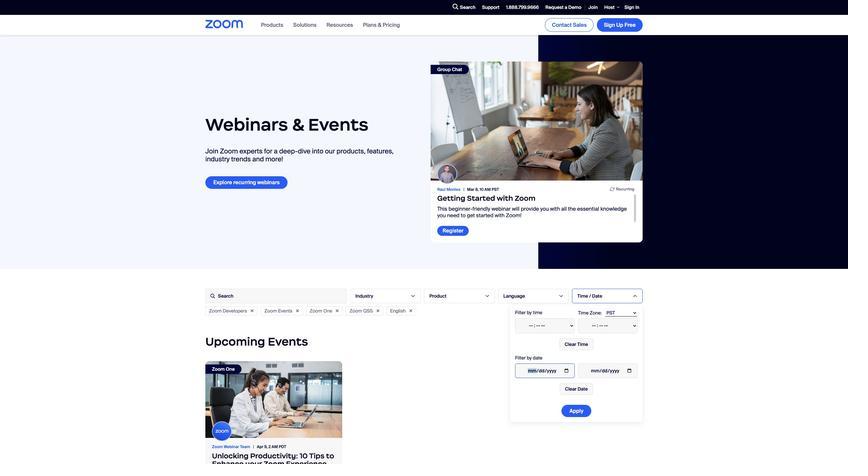Task type: vqa. For each thing, say whether or not it's contained in the screenshot.
the bottommost Clear
yes



Task type: locate. For each thing, give the bounding box(es) containing it.
explore recurring webinars
[[213, 179, 280, 186]]

to
[[461, 212, 466, 219], [326, 452, 334, 461]]

date
[[533, 355, 542, 361]]

zoom inside "unlocking productivity: 10 tips to enhance your zoom experience"
[[264, 460, 284, 465]]

zoom
[[220, 147, 238, 156], [515, 194, 536, 203], [209, 308, 222, 314], [264, 308, 277, 314], [310, 308, 322, 314], [350, 308, 362, 314], [212, 367, 225, 373], [212, 445, 223, 450], [264, 460, 284, 465]]

to inside 'getting started with zoom this beginner-friendly webinar will provide you with all the essential knowledge you need to get started with zoom!'
[[461, 212, 466, 219]]

events down search field at bottom left
[[278, 308, 292, 314]]

10 for tips
[[300, 452, 308, 461]]

recurring right the explore
[[233, 179, 256, 186]]

1 horizontal spatial date
[[592, 293, 602, 299]]

1 vertical spatial 10
[[300, 452, 308, 461]]

0 vertical spatial to
[[461, 212, 466, 219]]

time / date
[[577, 293, 602, 299]]

am for pst
[[485, 187, 491, 192]]

unlocking
[[212, 452, 249, 461]]

zoom logo image
[[205, 20, 243, 29]]

with left the on the right top of page
[[550, 206, 560, 213]]

0 vertical spatial am
[[485, 187, 491, 192]]

1 vertical spatial filter
[[515, 355, 526, 361]]

10 inside "unlocking productivity: 10 tips to enhance your zoom experience"
[[300, 452, 308, 461]]

filter
[[515, 310, 526, 316], [515, 355, 526, 361]]

& up dive
[[292, 114, 304, 135]]

a
[[565, 4, 567, 10], [274, 147, 278, 156]]

knowledge
[[601, 206, 627, 213]]

1 horizontal spatial &
[[378, 21, 382, 28]]

2 by from the top
[[527, 355, 532, 361]]

recurring
[[233, 179, 256, 186], [568, 308, 588, 314]]

0 vertical spatial all
[[561, 206, 567, 213]]

date
[[592, 293, 602, 299], [578, 387, 588, 392]]

1 horizontal spatial to
[[461, 212, 466, 219]]

1 vertical spatial join
[[205, 147, 218, 156]]

10 for am
[[480, 187, 484, 192]]

filter left time
[[515, 310, 526, 316]]

experience
[[286, 460, 327, 465]]

9,
[[264, 445, 268, 450]]

essential
[[577, 206, 599, 213]]

clear for clear time
[[565, 342, 576, 348]]

plans & pricing
[[363, 21, 400, 28]]

0 horizontal spatial one
[[226, 367, 235, 373]]

events up 'our'
[[308, 114, 368, 135]]

time left /
[[577, 293, 588, 299]]

1 vertical spatial am
[[272, 445, 278, 450]]

None date field
[[515, 364, 575, 379], [578, 364, 638, 379], [515, 364, 575, 379], [578, 364, 638, 379]]

0 vertical spatial date
[[592, 293, 602, 299]]

0 vertical spatial filter
[[515, 310, 526, 316]]

sign left in
[[625, 4, 634, 10]]

montes
[[447, 187, 461, 192]]

0 horizontal spatial recurring
[[233, 179, 256, 186]]

with
[[497, 194, 513, 203], [550, 206, 560, 213], [495, 212, 505, 219]]

to right tips
[[326, 452, 334, 461]]

by left time
[[527, 310, 532, 316]]

zoom webinar team
[[212, 445, 250, 450]]

join left host
[[588, 4, 598, 10]]

by left date
[[527, 355, 532, 361]]

0 horizontal spatial to
[[326, 452, 334, 461]]

1 horizontal spatial zoom one
[[310, 308, 332, 314]]

1 horizontal spatial am
[[485, 187, 491, 192]]

you left need
[[437, 212, 446, 219]]

am left pst on the right of the page
[[485, 187, 491, 192]]

1 vertical spatial a
[[274, 147, 278, 156]]

0 vertical spatial 10
[[480, 187, 484, 192]]

join for join zoom experts for a deep-dive into our products, features, industry trends and more!
[[205, 147, 218, 156]]

0 horizontal spatial join
[[205, 147, 218, 156]]

&
[[378, 21, 382, 28], [292, 114, 304, 135]]

0 vertical spatial time
[[577, 293, 588, 299]]

free
[[625, 21, 636, 28]]

solutions button
[[293, 21, 317, 28]]

mar 8, 10 am pst
[[467, 187, 499, 192]]

you right provide
[[540, 206, 549, 213]]

1 filter from the top
[[515, 310, 526, 316]]

to inside "unlocking productivity: 10 tips to enhance your zoom experience"
[[326, 452, 334, 461]]

raul montes image
[[438, 165, 457, 184]]

1 vertical spatial events
[[278, 308, 292, 314]]

zoom webinar team image
[[213, 423, 231, 441]]

filter left date
[[515, 355, 526, 361]]

apr
[[257, 445, 263, 450]]

1 vertical spatial to
[[326, 452, 334, 461]]

webinar
[[492, 206, 511, 213]]

time down time zone:
[[577, 342, 588, 348]]

recurring for explore
[[233, 179, 256, 186]]

0 vertical spatial clear
[[565, 342, 576, 348]]

0 vertical spatial &
[[378, 21, 382, 28]]

0 vertical spatial a
[[565, 4, 567, 10]]

1 vertical spatial one
[[226, 367, 235, 373]]

raul
[[437, 187, 446, 192]]

1 vertical spatial &
[[292, 114, 304, 135]]

2 filter from the top
[[515, 355, 526, 361]]

apply
[[570, 408, 583, 415]]

0 horizontal spatial 10
[[300, 452, 308, 461]]

0 horizontal spatial am
[[272, 445, 278, 450]]

join link
[[585, 0, 601, 15]]

0 horizontal spatial all
[[561, 206, 567, 213]]

1 horizontal spatial one
[[323, 308, 332, 314]]

0 horizontal spatial you
[[437, 212, 446, 219]]

search image
[[452, 4, 458, 10], [452, 4, 458, 10]]

join left trends
[[205, 147, 218, 156]]

clear time button
[[559, 339, 594, 351]]

a right for
[[274, 147, 278, 156]]

all left the on the right top of page
[[561, 206, 567, 213]]

1 by from the top
[[527, 310, 532, 316]]

0 vertical spatial recurring
[[233, 179, 256, 186]]

sign in link
[[621, 0, 643, 15]]

date up "apply"
[[578, 387, 588, 392]]

1 vertical spatial by
[[527, 355, 532, 361]]

all
[[561, 206, 567, 213], [638, 339, 643, 345]]

1 horizontal spatial join
[[588, 4, 598, 10]]

1 horizontal spatial a
[[565, 4, 567, 10]]

sign up free link
[[597, 18, 643, 32]]

1 horizontal spatial 10
[[480, 187, 484, 192]]

2 vertical spatial time
[[577, 342, 588, 348]]

1 vertical spatial date
[[578, 387, 588, 392]]

started
[[467, 194, 495, 203]]

0 vertical spatial zoom one
[[310, 308, 332, 314]]

show
[[555, 308, 567, 314]]

will
[[512, 206, 520, 213]]

team
[[240, 445, 250, 450]]

a inside join zoom experts for a deep-dive into our products, features, industry trends and more!
[[274, 147, 278, 156]]

join for join
[[588, 4, 598, 10]]

0 vertical spatial sign
[[625, 4, 634, 10]]

1 vertical spatial time
[[578, 311, 589, 316]]

recurring right show
[[568, 308, 588, 314]]

apply button
[[562, 405, 591, 418]]

raul montes link
[[437, 187, 467, 192]]

webinar
[[224, 445, 239, 450]]

need
[[447, 212, 460, 219]]

0 horizontal spatial sign
[[604, 21, 615, 28]]

you
[[540, 206, 549, 213], [437, 212, 446, 219]]

events for upcoming events
[[268, 335, 308, 349]]

time left zone:
[[578, 311, 589, 316]]

host
[[604, 4, 615, 10]]

10 right 8,
[[480, 187, 484, 192]]

filter for filter by date
[[515, 355, 526, 361]]

2 vertical spatial events
[[268, 335, 308, 349]]

all right the view
[[638, 339, 643, 345]]

1 horizontal spatial recurring
[[568, 308, 588, 314]]

resources button
[[327, 21, 353, 28]]

0 vertical spatial by
[[527, 310, 532, 316]]

get
[[467, 212, 475, 219]]

None search field
[[428, 2, 451, 13]]

getting started with zoom this beginner-friendly webinar will provide you with all the essential knowledge you need to get started with zoom!
[[437, 194, 627, 219]]

industry
[[205, 155, 230, 164]]

date right /
[[592, 293, 602, 299]]

1 vertical spatial all
[[638, 339, 643, 345]]

0 horizontal spatial &
[[292, 114, 304, 135]]

join inside join zoom experts for a deep-dive into our products, features, industry trends and more!
[[205, 147, 218, 156]]

events down zoom events
[[268, 335, 308, 349]]

0 horizontal spatial zoom one
[[212, 367, 235, 373]]

plans & pricing link
[[363, 21, 400, 28]]

1 horizontal spatial all
[[638, 339, 643, 345]]

0 vertical spatial one
[[323, 308, 332, 314]]

one
[[323, 308, 332, 314], [226, 367, 235, 373]]

time
[[533, 310, 542, 316]]

contact sales link
[[545, 18, 594, 32]]

10 left tips
[[300, 452, 308, 461]]

clear for clear date
[[565, 387, 577, 392]]

1 horizontal spatial sign
[[625, 4, 634, 10]]

to left get
[[461, 212, 466, 219]]

0 horizontal spatial date
[[578, 387, 588, 392]]

group chat
[[437, 67, 462, 73]]

& right plans
[[378, 21, 382, 28]]

sign inside 'link'
[[604, 21, 615, 28]]

register
[[443, 228, 464, 235]]

am right 2
[[272, 445, 278, 450]]

& for webinars
[[292, 114, 304, 135]]

more!
[[265, 155, 283, 164]]

pst
[[492, 187, 499, 192]]

1 vertical spatial clear
[[565, 387, 577, 392]]

1.888.799.9666
[[506, 4, 539, 10]]

sign left up
[[604, 21, 615, 28]]

unlocking productivity: 10 tips to enhance your zoom experience
[[212, 452, 334, 465]]

explore recurring webinars link
[[205, 177, 288, 189]]

1 vertical spatial recurring
[[568, 308, 588, 314]]

0 horizontal spatial a
[[274, 147, 278, 156]]

support link
[[479, 0, 503, 15]]

by for date
[[527, 355, 532, 361]]

pricing
[[383, 21, 400, 28]]

a left demo
[[565, 4, 567, 10]]

1 vertical spatial sign
[[604, 21, 615, 28]]

Search field
[[205, 289, 347, 304]]

date inside clear date button
[[578, 387, 588, 392]]

zoom one link
[[205, 362, 342, 439]]

0 vertical spatial join
[[588, 4, 598, 10]]



Task type: describe. For each thing, give the bounding box(es) containing it.
resources
[[327, 21, 353, 28]]

& for plans
[[378, 21, 382, 28]]

clear time
[[565, 342, 588, 348]]

the
[[568, 206, 576, 213]]

webinars
[[257, 179, 280, 186]]

zoom call 16 image
[[431, 62, 643, 181]]

contact sales
[[552, 21, 587, 28]]

pdt
[[279, 445, 286, 450]]

with up webinar
[[497, 194, 513, 203]]

raul montes
[[437, 187, 461, 192]]

upcoming events
[[205, 335, 308, 349]]

your
[[245, 460, 262, 465]]

products button
[[261, 21, 283, 28]]

0 vertical spatial events
[[308, 114, 368, 135]]

upcoming
[[205, 335, 265, 349]]

filter by time
[[515, 310, 542, 316]]

request a demo link
[[542, 0, 585, 15]]

zoom inside join zoom experts for a deep-dive into our products, features, industry trends and more!
[[220, 147, 238, 156]]

request a demo
[[546, 4, 581, 10]]

1 horizontal spatial you
[[540, 206, 549, 213]]

demo
[[568, 4, 581, 10]]

host button
[[601, 0, 621, 15]]

with left zoom! on the top right of page
[[495, 212, 505, 219]]

events
[[589, 308, 604, 314]]

request
[[546, 4, 564, 10]]

zoom!
[[506, 212, 522, 219]]

our
[[325, 147, 335, 156]]

product
[[429, 293, 447, 299]]

by for time
[[527, 310, 532, 316]]

zoom events
[[264, 308, 292, 314]]

products,
[[337, 147, 366, 156]]

join zoom experts for a deep-dive into our products, features, industry trends and more!
[[205, 147, 394, 164]]

explore
[[213, 179, 232, 186]]

group
[[437, 67, 451, 73]]

trends
[[231, 155, 251, 164]]

zoom developers
[[209, 308, 247, 314]]

developers
[[223, 308, 247, 314]]

search
[[460, 4, 476, 10]]

getting
[[437, 194, 465, 203]]

tips
[[309, 452, 325, 461]]

in
[[635, 4, 639, 10]]

1 vertical spatial zoom one
[[212, 367, 235, 373]]

experts
[[240, 147, 263, 156]]

/
[[589, 293, 591, 299]]

am for pdt
[[272, 445, 278, 450]]

sign for sign in
[[625, 4, 634, 10]]

time for time zone:
[[578, 311, 589, 316]]

solutions
[[293, 21, 317, 28]]

and
[[252, 155, 264, 164]]

sign for sign up free
[[604, 21, 615, 28]]

features,
[[367, 147, 394, 156]]

zoom webinar team link
[[212, 445, 257, 450]]

up
[[616, 21, 623, 28]]

industry
[[356, 293, 373, 299]]

for
[[264, 147, 272, 156]]

events for zoom events
[[278, 308, 292, 314]]

sign in
[[625, 4, 639, 10]]

webinars & events
[[205, 114, 368, 135]]

friendly
[[473, 206, 490, 213]]

zoom inside 'getting started with zoom this beginner-friendly webinar will provide you with all the essential knowledge you need to get started with zoom!'
[[515, 194, 536, 203]]

show recurring events
[[555, 308, 604, 314]]

group chat link
[[431, 62, 643, 181]]

view all link
[[627, 339, 643, 345]]

mar
[[467, 187, 474, 192]]

clear date
[[565, 387, 588, 392]]

time for time / date
[[577, 293, 588, 299]]

view
[[627, 339, 637, 345]]

clear date button
[[560, 384, 593, 395]]

young asian operator woman agent with headsets working customer service in a call center image
[[205, 362, 342, 439]]

this
[[437, 206, 447, 213]]

into
[[312, 147, 323, 156]]

register link
[[437, 226, 469, 236]]

beginner-
[[449, 206, 473, 213]]

started
[[476, 212, 494, 219]]

productivity:
[[250, 452, 298, 461]]

dive
[[298, 147, 310, 156]]

time inside button
[[577, 342, 588, 348]]

1.888.799.9666 link
[[503, 0, 542, 15]]

8,
[[475, 187, 479, 192]]

all inside 'getting started with zoom this beginner-friendly webinar will provide you with all the essential knowledge you need to get started with zoom!'
[[561, 206, 567, 213]]

filter for filter by time
[[515, 310, 526, 316]]

zone:
[[590, 311, 602, 316]]

language
[[503, 293, 525, 299]]

a inside request a demo link
[[565, 4, 567, 10]]

provide
[[521, 206, 539, 213]]

qss
[[363, 308, 373, 314]]

contact
[[552, 21, 572, 28]]

sign up free
[[604, 21, 636, 28]]

plans
[[363, 21, 377, 28]]

support
[[482, 4, 500, 10]]

recurring
[[616, 187, 634, 192]]

2
[[268, 445, 271, 450]]

recurring for show
[[568, 308, 588, 314]]

english
[[390, 308, 406, 314]]



